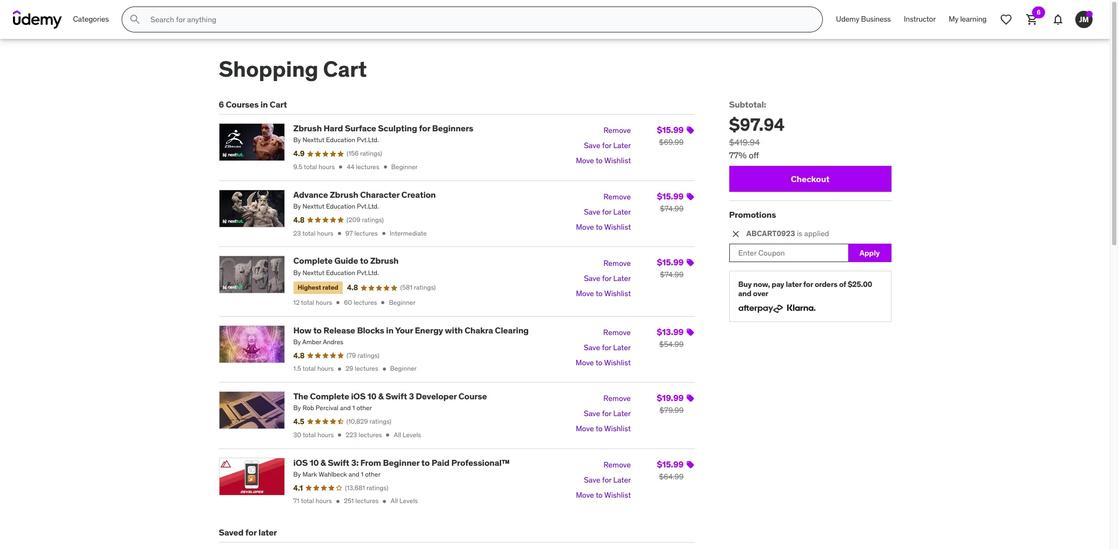 Task type: locate. For each thing, give the bounding box(es) containing it.
0 vertical spatial swift
[[386, 391, 407, 402]]

save
[[584, 141, 601, 151], [584, 207, 601, 217], [584, 274, 601, 283], [584, 343, 601, 353], [584, 409, 601, 419], [584, 476, 601, 485]]

2 education from the top
[[326, 202, 356, 210]]

professional™
[[452, 458, 510, 468]]

ratings)
[[361, 149, 382, 158], [362, 216, 384, 224], [414, 284, 436, 292], [358, 351, 380, 360], [370, 418, 392, 426], [367, 484, 389, 492]]

0 vertical spatial 6
[[1037, 8, 1041, 16]]

1 vertical spatial 1
[[361, 471, 364, 479]]

1 vertical spatial ios
[[294, 458, 308, 468]]

and left over at the bottom right of page
[[739, 289, 752, 299]]

lectures down 13,681 ratings "element"
[[356, 497, 379, 506]]

for for the save for later button corresponding to advance zbrush character creation
[[603, 207, 612, 217]]

1 coupon icon image from the top
[[686, 126, 695, 135]]

total
[[304, 163, 317, 171], [303, 229, 316, 237], [301, 299, 314, 307], [303, 365, 316, 373], [303, 431, 316, 439], [301, 497, 314, 506]]

1 vertical spatial $74.99
[[660, 270, 684, 280]]

pvt.ltd. down the surface
[[357, 136, 379, 144]]

swift inside ios 10 & swift 3: from beginner to paid professional™ by mark wahlbeck and 1 other
[[328, 458, 350, 468]]

12 total hours
[[294, 299, 332, 307]]

1 horizontal spatial ios
[[351, 391, 366, 402]]

beginner down (581
[[389, 299, 416, 307]]

(13,681 ratings)
[[345, 484, 389, 492]]

2 save for later button from the top
[[584, 205, 631, 220]]

levels for 3
[[403, 431, 421, 439]]

levels up ios 10 & swift 3: from beginner to paid professional™ "link"
[[403, 431, 421, 439]]

4 later from the top
[[614, 343, 631, 353]]

6 save for later button from the top
[[584, 473, 631, 488]]

3 nexttut from the top
[[303, 269, 325, 277]]

1 save for later button from the top
[[584, 139, 631, 154]]

1 vertical spatial all levels
[[391, 497, 418, 506]]

swift up "wahlbeck"
[[328, 458, 350, 468]]

1 vertical spatial all
[[391, 497, 398, 506]]

0 vertical spatial 10
[[368, 391, 377, 402]]

beginner up creation
[[391, 163, 418, 171]]

beginner inside ios 10 & swift 3: from beginner to paid professional™ by mark wahlbeck and 1 other
[[383, 458, 420, 468]]

xxsmall image left 251
[[334, 498, 342, 506]]

1 horizontal spatial zbrush
[[330, 189, 358, 200]]

2 pvt.ltd. from the top
[[357, 202, 379, 210]]

swift left 3
[[386, 391, 407, 402]]

save for zbrush hard surface sculpting for beginners
[[584, 141, 601, 151]]

0 vertical spatial $15.99 $74.99
[[657, 191, 684, 214]]

581 ratings element
[[401, 284, 436, 293]]

ratings) inside 156 ratings 'element'
[[361, 149, 382, 158]]

xxsmall image down 10,829 ratings element
[[384, 432, 392, 439]]

12
[[294, 299, 300, 307]]

education down hard at the top left
[[326, 136, 356, 144]]

ratings) for creation
[[362, 216, 384, 224]]

coupon icon image
[[686, 126, 695, 135], [686, 192, 695, 201], [686, 259, 695, 267], [686, 328, 695, 337], [686, 394, 695, 403], [686, 461, 695, 469]]

how to release blocks in your energy with chakra clearing link
[[294, 325, 529, 336]]

nexttut inside zbrush hard surface sculpting for beginners by nexttut education pvt.ltd.
[[303, 136, 325, 144]]

save for later button for how to release blocks in your energy with chakra clearing
[[584, 341, 631, 356]]

ios up the mark
[[294, 458, 308, 468]]

5 by from the top
[[294, 404, 301, 412]]

lectures for sculpting
[[356, 163, 380, 171]]

education for zbrush
[[326, 202, 356, 210]]

all
[[394, 431, 401, 439], [391, 497, 398, 506]]

4 $15.99 from the top
[[657, 459, 684, 470]]

complete up highest
[[294, 256, 333, 266]]

remove button for how to release blocks in your energy with chakra clearing
[[604, 325, 631, 341]]

by up highest
[[294, 269, 301, 277]]

swift inside the complete ios 10 & swift 3 developer course by rob percival and 1 other
[[386, 391, 407, 402]]

complete up percival
[[310, 391, 350, 402]]

5 save for later button from the top
[[584, 407, 631, 422]]

0 horizontal spatial ios
[[294, 458, 308, 468]]

saved
[[219, 528, 244, 538]]

coupon icon image for advance zbrush character creation
[[686, 192, 695, 201]]

1 horizontal spatial swift
[[386, 391, 407, 402]]

move for advance zbrush character creation
[[576, 222, 595, 232]]

all levels down ios 10 & swift 3: from beginner to paid professional™ by mark wahlbeck and 1 other
[[391, 497, 418, 506]]

1 vertical spatial complete
[[310, 391, 350, 402]]

10 up (10,829 ratings) on the left
[[368, 391, 377, 402]]

to
[[596, 156, 603, 166], [596, 222, 603, 232], [360, 256, 369, 266], [596, 289, 603, 298], [314, 325, 322, 336], [596, 358, 603, 368], [596, 424, 603, 434], [422, 458, 430, 468], [596, 491, 603, 500]]

$15.99 for ios 10 & swift 3: from beginner to paid professional™
[[657, 459, 684, 470]]

1 vertical spatial levels
[[400, 497, 418, 506]]

1 horizontal spatial 1
[[361, 471, 364, 479]]

10 inside the complete ios 10 & swift 3 developer course by rob percival and 1 other
[[368, 391, 377, 402]]

for inside buy now, pay later for orders of $25.00 and over
[[804, 280, 814, 290]]

1 vertical spatial nexttut
[[303, 202, 325, 210]]

later inside buy now, pay later for orders of $25.00 and over
[[786, 280, 802, 290]]

xxsmall image left 44
[[337, 164, 345, 171]]

zbrush up (209
[[330, 189, 358, 200]]

education
[[326, 136, 356, 144], [326, 202, 356, 210], [326, 269, 356, 277]]

later
[[786, 280, 802, 290], [259, 528, 277, 538]]

by down how
[[294, 338, 301, 346]]

1 inside the complete ios 10 & swift 3 developer course by rob percival and 1 other
[[353, 404, 355, 412]]

submit search image
[[129, 13, 142, 26]]

lectures down 209 ratings element
[[355, 229, 378, 237]]

3 $15.99 from the top
[[657, 257, 684, 268]]

ratings) up 223 lectures
[[370, 418, 392, 426]]

zbrush down 97 lectures
[[370, 256, 399, 266]]

1 vertical spatial &
[[321, 458, 326, 468]]

is
[[798, 229, 803, 239]]

paid
[[432, 458, 450, 468]]

3 education from the top
[[326, 269, 356, 277]]

2 $15.99 from the top
[[657, 191, 684, 202]]

ratings) up 97 lectures
[[362, 216, 384, 224]]

1 up (13,681 ratings)
[[361, 471, 364, 479]]

6 left courses
[[219, 99, 224, 110]]

move for how to release blocks in your energy with chakra clearing
[[576, 358, 594, 368]]

sculpting
[[378, 123, 417, 134]]

3 save for later button from the top
[[584, 271, 631, 286]]

1 vertical spatial swift
[[328, 458, 350, 468]]

and down 3: at the left bottom
[[349, 471, 360, 479]]

1 vertical spatial other
[[365, 471, 381, 479]]

5 coupon icon image from the top
[[686, 394, 695, 403]]

move to wishlist button
[[576, 154, 631, 169], [576, 220, 631, 235], [576, 286, 631, 302], [576, 356, 631, 371], [576, 422, 631, 437], [576, 488, 631, 504]]

0 vertical spatial education
[[326, 136, 356, 144]]

total for the
[[303, 431, 316, 439]]

other up (10,829 ratings) on the left
[[357, 404, 372, 412]]

10 up the mark
[[310, 458, 319, 468]]

1 $15.99 $74.99 from the top
[[657, 191, 684, 214]]

pvt.ltd. inside advance zbrush character creation by nexttut education pvt.ltd.
[[357, 202, 379, 210]]

6 left notifications image
[[1037, 8, 1041, 16]]

ios 10 & swift 3: from beginner to paid professional™ link
[[294, 458, 510, 468]]

for for the save for later button related to how to release blocks in your energy with chakra clearing
[[602, 343, 612, 353]]

move to wishlist button for zbrush hard surface sculpting for beginners
[[576, 154, 631, 169]]

by left "rob"
[[294, 404, 301, 412]]

by down advance
[[294, 202, 301, 210]]

(10,829 ratings)
[[347, 418, 392, 426]]

levels
[[403, 431, 421, 439], [400, 497, 418, 506]]

ratings) up 29 lectures
[[358, 351, 380, 360]]

(79 ratings)
[[347, 351, 380, 360]]

1 later from the top
[[614, 141, 631, 151]]

udemy business
[[837, 14, 892, 24]]

subtotal:
[[730, 99, 767, 110]]

0 vertical spatial &
[[379, 391, 384, 402]]

pvt.ltd. for character
[[357, 202, 379, 210]]

save for later button
[[584, 139, 631, 154], [584, 205, 631, 220], [584, 271, 631, 286], [584, 341, 631, 356], [584, 407, 631, 422], [584, 473, 631, 488]]

courses
[[226, 99, 259, 110]]

4 wishlist from the top
[[605, 358, 631, 368]]

later for ios 10 & swift 3: from beginner to paid professional™
[[614, 476, 631, 485]]

later right 'saved'
[[259, 528, 277, 538]]

2 coupon icon image from the top
[[686, 192, 695, 201]]

lectures for blocks
[[355, 365, 378, 373]]

remove save for later move to wishlist for zbrush hard surface sculpting for beginners
[[576, 126, 631, 166]]

13,681 ratings element
[[345, 484, 389, 493]]

& up (10,829 ratings) on the left
[[379, 391, 384, 402]]

move for the complete ios 10 & swift 3 developer course
[[576, 424, 594, 434]]

ratings) up 251 lectures
[[367, 484, 389, 492]]

advance zbrush character creation by nexttut education pvt.ltd.
[[294, 189, 436, 210]]

my learning
[[949, 14, 987, 24]]

1 wishlist from the top
[[605, 156, 631, 166]]

71
[[294, 497, 300, 506]]

creation
[[402, 189, 436, 200]]

in right courses
[[261, 99, 268, 110]]

1 save from the top
[[584, 141, 601, 151]]

1 vertical spatial in
[[386, 325, 394, 336]]

pvt.ltd. down "advance zbrush character creation" link in the top left of the page
[[357, 202, 379, 210]]

udemy business link
[[830, 6, 898, 32]]

to inside ios 10 & swift 3: from beginner to paid professional™ by mark wahlbeck and 1 other
[[422, 458, 430, 468]]

0 vertical spatial in
[[261, 99, 268, 110]]

1 vertical spatial 6
[[219, 99, 224, 110]]

5 later from the top
[[614, 409, 631, 419]]

zbrush inside complete guide to zbrush by nexttut education pvt.ltd.
[[370, 256, 399, 266]]

move to wishlist button for ios 10 & swift 3: from beginner to paid professional™
[[576, 488, 631, 504]]

5 wishlist from the top
[[605, 424, 631, 434]]

for for the save for later button related to zbrush hard surface sculpting for beginners
[[603, 141, 612, 151]]

1 horizontal spatial 6
[[1037, 8, 1041, 16]]

Search for anything text field
[[148, 10, 810, 29]]

4 by from the top
[[294, 338, 301, 346]]

chakra
[[465, 325, 493, 336]]

xxsmall image left 223
[[336, 432, 344, 439]]

shopping cart with 6 items image
[[1026, 13, 1039, 26]]

by up 4.9 on the left top of page
[[294, 136, 301, 144]]

1 vertical spatial pvt.ltd.
[[357, 202, 379, 210]]

1 horizontal spatial &
[[379, 391, 384, 402]]

categories button
[[67, 6, 115, 32]]

lectures for 10
[[359, 431, 382, 439]]

other down from
[[365, 471, 381, 479]]

hours left 223
[[318, 431, 334, 439]]

6 for 6
[[1037, 8, 1041, 16]]

0 vertical spatial complete
[[294, 256, 333, 266]]

buy
[[739, 280, 752, 290]]

79 ratings element
[[347, 351, 380, 361]]

1 vertical spatial $15.99 $74.99
[[657, 257, 684, 280]]

23
[[294, 229, 301, 237]]

hours left 29
[[318, 365, 334, 373]]

all up ios 10 & swift 3: from beginner to paid professional™ "link"
[[394, 431, 401, 439]]

1 pvt.ltd. from the top
[[357, 136, 379, 144]]

4 coupon icon image from the top
[[686, 328, 695, 337]]

beginner up 3
[[390, 365, 417, 373]]

rated
[[323, 284, 339, 292]]

total for ios
[[301, 497, 314, 506]]

release
[[324, 325, 356, 336]]

education inside complete guide to zbrush by nexttut education pvt.ltd.
[[326, 269, 356, 277]]

other
[[357, 404, 372, 412], [365, 471, 381, 479]]

by left the mark
[[294, 471, 301, 479]]

0 vertical spatial nexttut
[[303, 136, 325, 144]]

to for the save for later button for the complete ios 10 & swift 3 developer course
[[596, 424, 603, 434]]

abcart0923 is applied
[[747, 229, 830, 239]]

total right 30
[[303, 431, 316, 439]]

ratings) right (581
[[414, 284, 436, 292]]

beginner for 44 lectures
[[391, 163, 418, 171]]

2 later from the top
[[614, 207, 631, 217]]

4 save from the top
[[584, 343, 601, 353]]

97 lectures
[[346, 229, 378, 237]]

save for later button for ios 10 & swift 3: from beginner to paid professional™
[[584, 473, 631, 488]]

udemy image
[[13, 10, 62, 29]]

1 up (10,829
[[353, 404, 355, 412]]

xxsmall image for 223 lectures
[[384, 432, 392, 439]]

4.8 for in
[[294, 351, 305, 361]]

education down complete guide to zbrush 'link'
[[326, 269, 356, 277]]

ratings) for blocks
[[358, 351, 380, 360]]

swift
[[386, 391, 407, 402], [328, 458, 350, 468]]

save for later button for zbrush hard surface sculpting for beginners
[[584, 139, 631, 154]]

lectures for swift
[[356, 497, 379, 506]]

hours for 10
[[316, 497, 332, 506]]

nexttut inside complete guide to zbrush by nexttut education pvt.ltd.
[[303, 269, 325, 277]]

1 vertical spatial and
[[340, 404, 351, 412]]

0 vertical spatial and
[[739, 289, 752, 299]]

all levels up ios 10 & swift 3: from beginner to paid professional™ "link"
[[394, 431, 421, 439]]

0 horizontal spatial later
[[259, 528, 277, 538]]

1 vertical spatial education
[[326, 202, 356, 210]]

pvt.ltd. inside complete guide to zbrush by nexttut education pvt.ltd.
[[357, 269, 379, 277]]

2 vertical spatial and
[[349, 471, 360, 479]]

hours left 97
[[317, 229, 334, 237]]

nexttut up highest
[[303, 269, 325, 277]]

in left your
[[386, 325, 394, 336]]

2 vertical spatial education
[[326, 269, 356, 277]]

all right 251 lectures
[[391, 497, 398, 506]]

by inside complete guide to zbrush by nexttut education pvt.ltd.
[[294, 269, 301, 277]]

ratings) inside 79 ratings 'element'
[[358, 351, 380, 360]]

move
[[576, 156, 595, 166], [576, 222, 595, 232], [576, 289, 595, 298], [576, 358, 594, 368], [576, 424, 594, 434], [576, 491, 595, 500]]

zbrush left hard at the top left
[[294, 123, 322, 134]]

Enter Coupon text field
[[730, 244, 849, 263]]

jm
[[1080, 14, 1090, 24]]

1 vertical spatial later
[[259, 528, 277, 538]]

remove save for later move to wishlist
[[576, 126, 631, 166], [576, 192, 631, 232], [576, 258, 631, 298], [576, 328, 631, 368], [576, 394, 631, 434], [576, 460, 631, 500]]

for inside zbrush hard surface sculpting for beginners by nexttut education pvt.ltd.
[[419, 123, 431, 134]]

1 vertical spatial 10
[[310, 458, 319, 468]]

0 horizontal spatial cart
[[270, 99, 287, 110]]

total right 71
[[301, 497, 314, 506]]

$15.99 for advance zbrush character creation
[[657, 191, 684, 202]]

promotions
[[730, 209, 777, 220]]

209 ratings element
[[347, 216, 384, 225]]

xxsmall image right 60 lectures
[[380, 299, 387, 307]]

to inside how to release blocks in your energy with chakra clearing by amber andres
[[314, 325, 322, 336]]

and inside buy now, pay later for orders of $25.00 and over
[[739, 289, 752, 299]]

$419.94
[[730, 137, 761, 148]]

6 by from the top
[[294, 471, 301, 479]]

nexttut up 4.9 on the left top of page
[[303, 136, 325, 144]]

0 vertical spatial pvt.ltd.
[[357, 136, 379, 144]]

1 horizontal spatial 10
[[368, 391, 377, 402]]

complete guide to zbrush link
[[294, 256, 399, 266]]

4.8 up 23
[[294, 215, 305, 225]]

1 inside ios 10 & swift 3: from beginner to paid professional™ by mark wahlbeck and 1 other
[[361, 471, 364, 479]]

1 education from the top
[[326, 136, 356, 144]]

education up (209
[[326, 202, 356, 210]]

to for third the save for later button from the top
[[596, 289, 603, 298]]

0 horizontal spatial 1
[[353, 404, 355, 412]]

2 vertical spatial pvt.ltd.
[[357, 269, 379, 277]]

1 vertical spatial zbrush
[[330, 189, 358, 200]]

3 pvt.ltd. from the top
[[357, 269, 379, 277]]

0 horizontal spatial &
[[321, 458, 326, 468]]

lectures down 10,829 ratings element
[[359, 431, 382, 439]]

1 by from the top
[[294, 136, 301, 144]]

total right 23
[[303, 229, 316, 237]]

$97.94
[[730, 114, 785, 136]]

wahlbeck
[[319, 471, 347, 479]]

and up (10,829
[[340, 404, 351, 412]]

1.5 total hours
[[294, 365, 334, 373]]

0 vertical spatial ios
[[351, 391, 366, 402]]

later
[[614, 141, 631, 151], [614, 207, 631, 217], [614, 274, 631, 283], [614, 343, 631, 353], [614, 409, 631, 419], [614, 476, 631, 485]]

all levels for 3
[[394, 431, 421, 439]]

2 save from the top
[[584, 207, 601, 217]]

1 $15.99 from the top
[[657, 125, 684, 135]]

1 horizontal spatial in
[[386, 325, 394, 336]]

save for advance zbrush character creation
[[584, 207, 601, 217]]

hours left 251
[[316, 497, 332, 506]]

1 nexttut from the top
[[303, 136, 325, 144]]

remove save for later move to wishlist for how to release blocks in your energy with chakra clearing
[[576, 328, 631, 368]]

nexttut inside advance zbrush character creation by nexttut education pvt.ltd.
[[303, 202, 325, 210]]

0 vertical spatial zbrush
[[294, 123, 322, 134]]

1.5
[[294, 365, 301, 373]]

2 vertical spatial zbrush
[[370, 256, 399, 266]]

nexttut down advance
[[303, 202, 325, 210]]

instructor link
[[898, 6, 943, 32]]

ios up (10,829
[[351, 391, 366, 402]]

to for the save for later button related to how to release blocks in your energy with chakra clearing
[[596, 358, 603, 368]]

wishlist for advance zbrush character creation
[[605, 222, 631, 232]]

character
[[360, 189, 400, 200]]

remove button for ios 10 & swift 3: from beginner to paid professional™
[[604, 458, 631, 473]]

complete guide to zbrush by nexttut education pvt.ltd.
[[294, 256, 399, 277]]

2 by from the top
[[294, 202, 301, 210]]

my
[[949, 14, 959, 24]]

0 horizontal spatial in
[[261, 99, 268, 110]]

hours left 44
[[319, 163, 335, 171]]

0 vertical spatial levels
[[403, 431, 421, 439]]

2 vertical spatial 4.8
[[294, 351, 305, 361]]

6 courses in cart
[[219, 99, 287, 110]]

44 lectures
[[347, 163, 380, 171]]

223 lectures
[[346, 431, 382, 439]]

total right 9.5 on the top of page
[[304, 163, 317, 171]]

4.8 up 1.5
[[294, 351, 305, 361]]

5 save from the top
[[584, 409, 601, 419]]

highest
[[298, 284, 321, 292]]

save for the complete ios 10 & swift 3 developer course
[[584, 409, 601, 419]]

later right pay on the bottom right of the page
[[786, 280, 802, 290]]

4.8 up 60
[[347, 283, 358, 293]]

0 vertical spatial other
[[357, 404, 372, 412]]

3 by from the top
[[294, 269, 301, 277]]

total right 1.5
[[303, 365, 316, 373]]

for for third the save for later button from the top
[[603, 274, 612, 283]]

xxsmall image
[[337, 164, 345, 171], [382, 164, 389, 171], [336, 230, 343, 237], [380, 230, 388, 237], [336, 366, 344, 373], [381, 366, 388, 373], [336, 432, 344, 439], [334, 498, 342, 506], [381, 498, 389, 506]]

ios inside the complete ios 10 & swift 3 developer course by rob percival and 1 other
[[351, 391, 366, 402]]

1 horizontal spatial cart
[[323, 56, 367, 83]]

2 nexttut from the top
[[303, 202, 325, 210]]

$19.99
[[657, 393, 684, 404]]

total for zbrush
[[304, 163, 317, 171]]

lectures down 79 ratings 'element'
[[355, 365, 378, 373]]

4 save for later button from the top
[[584, 341, 631, 356]]

pvt.ltd. down guide
[[357, 269, 379, 277]]

levels for beginner
[[400, 497, 418, 506]]

10 inside ios 10 & swift 3: from beginner to paid professional™ by mark wahlbeck and 1 other
[[310, 458, 319, 468]]

6 wishlist from the top
[[605, 491, 631, 500]]

remove button for advance zbrush character creation
[[604, 190, 631, 205]]

how
[[294, 325, 312, 336]]

by inside how to release blocks in your energy with chakra clearing by amber andres
[[294, 338, 301, 346]]

0 vertical spatial later
[[786, 280, 802, 290]]

xxsmall image
[[335, 299, 342, 307], [380, 299, 387, 307], [384, 432, 392, 439]]

0 horizontal spatial 10
[[310, 458, 319, 468]]

your
[[395, 325, 413, 336]]

later for advance zbrush character creation
[[614, 207, 631, 217]]

0 horizontal spatial swift
[[328, 458, 350, 468]]

0 horizontal spatial zbrush
[[294, 123, 322, 134]]

ratings) up 44 lectures
[[361, 149, 382, 158]]

xxsmall image right 44 lectures
[[382, 164, 389, 171]]

education inside advance zbrush character creation by nexttut education pvt.ltd.
[[326, 202, 356, 210]]

business
[[862, 14, 892, 24]]

ratings) inside 13,681 ratings "element"
[[367, 484, 389, 492]]

nexttut
[[303, 136, 325, 144], [303, 202, 325, 210], [303, 269, 325, 277]]

2 horizontal spatial zbrush
[[370, 256, 399, 266]]

2 $15.99 $74.99 from the top
[[657, 257, 684, 280]]

0 horizontal spatial 6
[[219, 99, 224, 110]]

levels down ios 10 & swift 3: from beginner to paid professional™ by mark wahlbeck and 1 other
[[400, 497, 418, 506]]

zbrush
[[294, 123, 322, 134], [330, 189, 358, 200], [370, 256, 399, 266]]

6 coupon icon image from the top
[[686, 461, 695, 469]]

&
[[379, 391, 384, 402], [321, 458, 326, 468]]

clearing
[[495, 325, 529, 336]]

save for ios 10 & swift 3: from beginner to paid professional™
[[584, 476, 601, 485]]

ratings) inside 10,829 ratings element
[[370, 418, 392, 426]]

6 later from the top
[[614, 476, 631, 485]]

0 vertical spatial all levels
[[394, 431, 421, 439]]

0 vertical spatial 1
[[353, 404, 355, 412]]

remove button for zbrush hard surface sculpting for beginners
[[604, 123, 631, 139]]

0 vertical spatial 4.8
[[294, 215, 305, 225]]

10
[[368, 391, 377, 402], [310, 458, 319, 468]]

mark
[[303, 471, 317, 479]]

remove save for later move to wishlist for advance zbrush character creation
[[576, 192, 631, 232]]

xxsmall image down 13,681 ratings "element"
[[381, 498, 389, 506]]

lectures down 156 ratings 'element'
[[356, 163, 380, 171]]

beginner right from
[[383, 458, 420, 468]]

30
[[294, 431, 301, 439]]

my learning link
[[943, 6, 994, 32]]

lectures for creation
[[355, 229, 378, 237]]

& up "wahlbeck"
[[321, 458, 326, 468]]

ratings) for sculpting
[[361, 149, 382, 158]]

0 vertical spatial all
[[394, 431, 401, 439]]

complete inside complete guide to zbrush by nexttut education pvt.ltd.
[[294, 256, 333, 266]]

2 vertical spatial nexttut
[[303, 269, 325, 277]]

shopping cart
[[219, 56, 367, 83]]

6 save from the top
[[584, 476, 601, 485]]

ratings) inside 209 ratings element
[[362, 216, 384, 224]]

1 horizontal spatial later
[[786, 280, 802, 290]]

0 vertical spatial $74.99
[[660, 204, 684, 214]]

44
[[347, 163, 355, 171]]

2 wishlist from the top
[[605, 222, 631, 232]]

remove button
[[604, 123, 631, 139], [604, 190, 631, 205], [604, 256, 631, 271], [604, 325, 631, 341], [604, 392, 631, 407], [604, 458, 631, 473]]



Task type: vqa. For each thing, say whether or not it's contained in the screenshot.


Task type: describe. For each thing, give the bounding box(es) containing it.
(156
[[347, 149, 359, 158]]

wishlist for ios 10 & swift 3: from beginner to paid professional™
[[605, 491, 631, 500]]

& inside the complete ios 10 & swift 3 developer course by rob percival and 1 other
[[379, 391, 384, 402]]

$25.00
[[848, 280, 873, 290]]

remove save for later move to wishlist for ios 10 & swift 3: from beginner to paid professional™
[[576, 460, 631, 500]]

wishlist for zbrush hard surface sculpting for beginners
[[605, 156, 631, 166]]

$79.99
[[660, 406, 684, 416]]

pay
[[772, 280, 785, 290]]

zbrush inside zbrush hard surface sculpting for beginners by nexttut education pvt.ltd.
[[294, 123, 322, 134]]

77%
[[730, 150, 747, 161]]

223
[[346, 431, 357, 439]]

hours for complete
[[318, 431, 334, 439]]

percival
[[316, 404, 339, 412]]

156 ratings element
[[347, 149, 382, 159]]

the complete ios 10 & swift 3 developer course by rob percival and 1 other
[[294, 391, 487, 412]]

categories
[[73, 14, 109, 24]]

education for guide
[[326, 269, 356, 277]]

zbrush hard surface sculpting for beginners by nexttut education pvt.ltd.
[[294, 123, 474, 144]]

subtotal: $97.94 $419.94 77% off
[[730, 99, 785, 161]]

and inside the complete ios 10 & swift 3 developer course by rob percival and 1 other
[[340, 404, 351, 412]]

(79
[[347, 351, 356, 360]]

klarna image
[[788, 303, 816, 313]]

wishlist image
[[1000, 13, 1013, 26]]

(10,829
[[347, 418, 368, 426]]

coupon icon image for the complete ios 10 & swift 3 developer course
[[686, 394, 695, 403]]

all levels for beginner
[[391, 497, 418, 506]]

$15.99 for zbrush hard surface sculpting for beginners
[[657, 125, 684, 135]]

xxsmall image for 60 lectures
[[380, 299, 387, 307]]

ios inside ios 10 & swift 3: from beginner to paid professional™ by mark wahlbeck and 1 other
[[294, 458, 308, 468]]

total right 12
[[301, 299, 314, 307]]

coupon icon image for ios 10 & swift 3: from beginner to paid professional™
[[686, 461, 695, 469]]

10,829 ratings element
[[347, 418, 392, 427]]

(209
[[347, 216, 361, 224]]

other inside ios 10 & swift 3: from beginner to paid professional™ by mark wahlbeck and 1 other
[[365, 471, 381, 479]]

applied
[[805, 229, 830, 239]]

4.1
[[294, 484, 303, 493]]

with
[[445, 325, 463, 336]]

to for the save for later button corresponding to advance zbrush character creation
[[596, 222, 603, 232]]

rob
[[303, 404, 314, 412]]

hours for zbrush
[[317, 229, 334, 237]]

3 later from the top
[[614, 274, 631, 283]]

ratings) inside 581 ratings element
[[414, 284, 436, 292]]

complete inside the complete ios 10 & swift 3 developer course by rob percival and 1 other
[[310, 391, 350, 402]]

remove button for the complete ios 10 & swift 3 developer course
[[604, 392, 631, 407]]

move to wishlist button for advance zbrush character creation
[[576, 220, 631, 235]]

4.5
[[294, 417, 304, 427]]

course
[[459, 391, 487, 402]]

(156 ratings)
[[347, 149, 382, 158]]

(581
[[401, 284, 413, 292]]

move for zbrush hard surface sculpting for beginners
[[576, 156, 595, 166]]

6 for 6 courses in cart
[[219, 99, 224, 110]]

notifications image
[[1052, 13, 1065, 26]]

3:
[[351, 458, 359, 468]]

1 $74.99 from the top
[[660, 204, 684, 214]]

nexttut for advance
[[303, 202, 325, 210]]

9.5 total hours
[[294, 163, 335, 171]]

by inside ios 10 & swift 3: from beginner to paid professional™ by mark wahlbeck and 1 other
[[294, 471, 301, 479]]

all for beginner
[[391, 497, 398, 506]]

by inside zbrush hard surface sculpting for beginners by nexttut education pvt.ltd.
[[294, 136, 301, 144]]

other inside the complete ios 10 & swift 3 developer course by rob percival and 1 other
[[357, 404, 372, 412]]

of
[[840, 280, 847, 290]]

remove for advance zbrush character creation
[[604, 192, 631, 202]]

save for later button for advance zbrush character creation
[[584, 205, 631, 220]]

and inside ios 10 & swift 3: from beginner to paid professional™ by mark wahlbeck and 1 other
[[349, 471, 360, 479]]

checkout button
[[730, 166, 892, 192]]

now,
[[754, 280, 771, 290]]

29
[[346, 365, 354, 373]]

xxsmall image left 60
[[335, 299, 342, 307]]

coupon icon image for zbrush hard surface sculpting for beginners
[[686, 126, 695, 135]]

for for ios 10 & swift 3: from beginner to paid professional™'s the save for later button
[[603, 476, 612, 485]]

later for the complete ios 10 & swift 3 developer course
[[614, 409, 631, 419]]

71 total hours
[[294, 497, 332, 506]]

in inside how to release blocks in your energy with chakra clearing by amber andres
[[386, 325, 394, 336]]

over
[[754, 289, 769, 299]]

coupon icon image for how to release blocks in your energy with chakra clearing
[[686, 328, 695, 337]]

xxsmall image left 29
[[336, 366, 344, 373]]

3 save from the top
[[584, 274, 601, 283]]

off
[[749, 150, 759, 161]]

andres
[[323, 338, 344, 346]]

apply button
[[849, 244, 892, 263]]

(209 ratings)
[[347, 216, 384, 224]]

hours down highest rated
[[316, 299, 332, 307]]

xxsmall image right 97 lectures
[[380, 230, 388, 237]]

wishlist for the complete ios 10 & swift 3 developer course
[[605, 424, 631, 434]]

$64.99
[[660, 472, 684, 482]]

orders
[[815, 280, 838, 290]]

6 link
[[1020, 6, 1046, 32]]

4.8 for by
[[294, 215, 305, 225]]

60
[[344, 299, 352, 307]]

remove for ios 10 & swift 3: from beginner to paid professional™
[[604, 460, 631, 470]]

to for ios 10 & swift 3: from beginner to paid professional™'s the save for later button
[[596, 491, 603, 500]]

how to release blocks in your energy with chakra clearing by amber andres
[[294, 325, 529, 346]]

hours for to
[[318, 365, 334, 373]]

2 $74.99 from the top
[[660, 270, 684, 280]]

surface
[[345, 123, 376, 134]]

learning
[[961, 14, 987, 24]]

total for how
[[303, 365, 316, 373]]

$54.99
[[660, 340, 684, 349]]

advance zbrush character creation link
[[294, 189, 436, 200]]

afterpay image
[[739, 305, 783, 313]]

3 coupon icon image from the top
[[686, 259, 695, 267]]

$13.99
[[657, 327, 684, 337]]

0 vertical spatial cart
[[323, 56, 367, 83]]

remove save for later move to wishlist for the complete ios 10 & swift 3 developer course
[[576, 394, 631, 434]]

all for 3
[[394, 431, 401, 439]]

later for zbrush hard surface sculpting for beginners
[[614, 141, 631, 151]]

60 lectures
[[344, 299, 377, 307]]

highest rated
[[298, 284, 339, 292]]

you have alerts image
[[1087, 11, 1093, 17]]

move to wishlist button for the complete ios 10 & swift 3 developer course
[[576, 422, 631, 437]]

251 lectures
[[344, 497, 379, 506]]

ratings) for 10
[[370, 418, 392, 426]]

from
[[361, 458, 381, 468]]

zbrush hard surface sculpting for beginners link
[[294, 123, 474, 134]]

save for later button for the complete ios 10 & swift 3 developer course
[[584, 407, 631, 422]]

(581 ratings)
[[401, 284, 436, 292]]

beginner for 29 lectures
[[390, 365, 417, 373]]

3
[[409, 391, 414, 402]]

shopping
[[219, 56, 319, 83]]

1 vertical spatial 4.8
[[347, 283, 358, 293]]

move to wishlist button for how to release blocks in your energy with chakra clearing
[[576, 356, 631, 371]]

instructor
[[905, 14, 936, 24]]

30 total hours
[[294, 431, 334, 439]]

& inside ios 10 & swift 3: from beginner to paid professional™ by mark wahlbeck and 1 other
[[321, 458, 326, 468]]

to inside complete guide to zbrush by nexttut education pvt.ltd.
[[360, 256, 369, 266]]

beginners
[[432, 123, 474, 134]]

nexttut for complete
[[303, 269, 325, 277]]

beginner for 60 lectures
[[389, 299, 416, 307]]

29 lectures
[[346, 365, 378, 373]]

total for advance
[[303, 229, 316, 237]]

hours for hard
[[319, 163, 335, 171]]

ratings) for swift
[[367, 484, 389, 492]]

xxsmall image left 97
[[336, 230, 343, 237]]

intermediate
[[390, 229, 427, 237]]

$19.99 $79.99
[[657, 393, 684, 416]]

the complete ios 10 & swift 3 developer course link
[[294, 391, 487, 402]]

energy
[[415, 325, 443, 336]]

hard
[[324, 123, 343, 134]]

remove for the complete ios 10 & swift 3 developer course
[[604, 394, 631, 404]]

by inside the complete ios 10 & swift 3 developer course by rob percival and 1 other
[[294, 404, 301, 412]]

blocks
[[357, 325, 385, 336]]

apply
[[860, 248, 880, 258]]

remove for how to release blocks in your energy with chakra clearing
[[604, 328, 631, 337]]

pvt.ltd. inside zbrush hard surface sculpting for beginners by nexttut education pvt.ltd.
[[357, 136, 379, 144]]

developer
[[416, 391, 457, 402]]

zbrush inside advance zbrush character creation by nexttut education pvt.ltd.
[[330, 189, 358, 200]]

remove for zbrush hard surface sculpting for beginners
[[604, 126, 631, 135]]

guide
[[335, 256, 358, 266]]

3 wishlist from the top
[[605, 289, 631, 298]]

move for ios 10 & swift 3: from beginner to paid professional™
[[576, 491, 595, 500]]

wishlist for how to release blocks in your energy with chakra clearing
[[605, 358, 631, 368]]

to for the save for later button related to zbrush hard surface sculpting for beginners
[[596, 156, 603, 166]]

later for how to release blocks in your energy with chakra clearing
[[614, 343, 631, 353]]

1 vertical spatial cart
[[270, 99, 287, 110]]

251
[[344, 497, 354, 506]]

by inside advance zbrush character creation by nexttut education pvt.ltd.
[[294, 202, 301, 210]]

lectures right 60
[[354, 299, 377, 307]]

small image
[[731, 229, 742, 240]]

udemy
[[837, 14, 860, 24]]

for for the save for later button for the complete ios 10 & swift 3 developer course
[[603, 409, 612, 419]]

$15.99 $69.99
[[657, 125, 684, 147]]

education inside zbrush hard surface sculpting for beginners by nexttut education pvt.ltd.
[[326, 136, 356, 144]]

save for how to release blocks in your energy with chakra clearing
[[584, 343, 601, 353]]

xxsmall image right 29 lectures
[[381, 366, 388, 373]]



